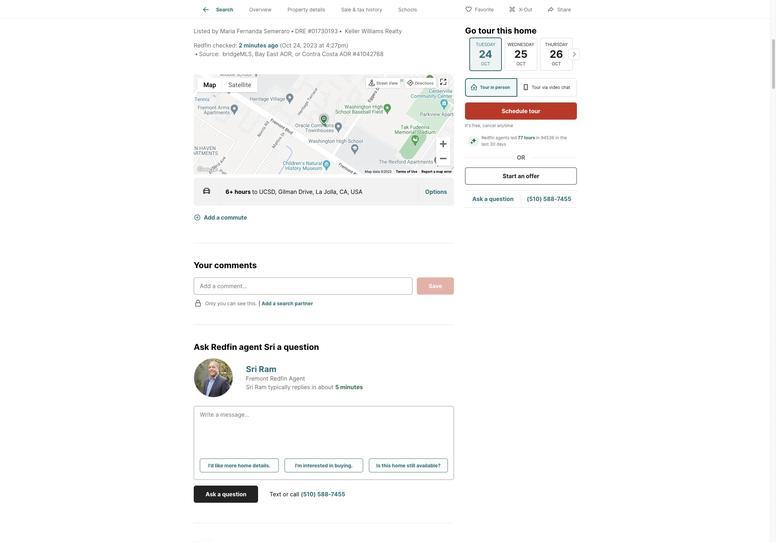 Task type: vqa. For each thing, say whether or not it's contained in the screenshot.
Report a map error link on the right
yes



Task type: locate. For each thing, give the bounding box(es) containing it.
2 horizontal spatial question
[[489, 196, 514, 203]]

1 horizontal spatial minutes
[[340, 384, 363, 391]]

#
[[308, 27, 311, 34], [353, 50, 356, 57]]

question down start
[[489, 196, 514, 203]]

options button
[[418, 179, 454, 205]]

home inside button
[[238, 463, 251, 469]]

0 vertical spatial or
[[295, 50, 300, 57]]

cancel
[[483, 123, 496, 128]]

satellite button
[[222, 78, 257, 92]]

oct down 25
[[516, 61, 526, 66]]

tour left via
[[532, 85, 541, 90]]

(510) 588-7455 link down offer
[[527, 196, 571, 203]]

41042768
[[356, 50, 384, 57]]

is
[[376, 463, 380, 469]]

share button
[[541, 2, 577, 16]]

0 vertical spatial (510)
[[527, 196, 542, 203]]

search
[[216, 7, 233, 13]]

options
[[425, 188, 447, 195]]

free,
[[472, 123, 481, 128]]

(510) right call
[[301, 491, 316, 498]]

your comments
[[194, 260, 257, 270]]

map
[[203, 81, 216, 89], [365, 170, 372, 174]]

2 horizontal spatial •
[[339, 27, 342, 34]]

is this home still available?
[[376, 463, 441, 469]]

oct down 26
[[552, 61, 561, 66]]

0 vertical spatial ram
[[259, 364, 276, 374]]

• inside redfin checked: 2 minutes ago (oct 24, 2023 at 4:27pm) • source: bridgemls, bay east aor, or contra costa aor # 41042768
[[195, 50, 198, 57]]

minutes
[[244, 42, 266, 49], [340, 384, 363, 391]]

sri down fremont
[[246, 384, 253, 391]]

question inside ask a question button
[[222, 491, 246, 498]]

redfin
[[194, 42, 211, 49], [482, 135, 494, 140], [211, 343, 237, 353], [270, 375, 287, 383]]

home left still
[[392, 463, 405, 469]]

sri ram link
[[246, 364, 276, 374]]

1 vertical spatial add
[[262, 301, 272, 307]]

partner
[[295, 301, 313, 307]]

0 vertical spatial 588-
[[543, 196, 557, 203]]

0 horizontal spatial •
[[195, 50, 198, 57]]

1 vertical spatial ask a question
[[206, 491, 246, 498]]

redfin up typically at the bottom left
[[270, 375, 287, 383]]

2 tour from the left
[[532, 85, 541, 90]]

ram down fremont
[[255, 384, 267, 391]]

minutes up bay in the top of the page
[[244, 42, 266, 49]]

2.5%
[[340, 5, 353, 12]]

1 vertical spatial tour
[[529, 108, 540, 115]]

property details
[[288, 7, 325, 13]]

tour up tuesday
[[478, 26, 495, 36]]

a
[[433, 170, 435, 174], [484, 196, 488, 203], [216, 214, 220, 221], [273, 301, 276, 307], [277, 343, 282, 353], [217, 491, 221, 498]]

ask a question down start
[[472, 196, 514, 203]]

0 vertical spatial question
[[489, 196, 514, 203]]

in inside 'sri ram fremont redfin agent sri ram typically replies in about 5 minutes'
[[312, 384, 316, 391]]

only you can see this.
[[205, 301, 257, 307]]

question down more
[[222, 491, 246, 498]]

4:27pm)
[[326, 42, 348, 49]]

this right is
[[382, 463, 391, 469]]

0 horizontal spatial add
[[204, 214, 215, 221]]

2 vertical spatial ask
[[206, 491, 216, 498]]

0 horizontal spatial 588-
[[317, 491, 331, 498]]

this.
[[247, 301, 257, 307]]

list box
[[465, 78, 577, 97]]

(510) 588-7455 link right call
[[301, 491, 345, 498]]

add left commute
[[204, 214, 215, 221]]

Add a comment... text field
[[200, 282, 407, 291]]

1 horizontal spatial this
[[497, 26, 512, 36]]

1 vertical spatial sri
[[246, 364, 257, 374]]

report a map error
[[422, 170, 452, 174]]

like
[[215, 463, 223, 469]]

0 horizontal spatial minutes
[[244, 42, 266, 49]]

1 vertical spatial (510) 588-7455 link
[[301, 491, 345, 498]]

ask a question down more
[[206, 491, 246, 498]]

0 horizontal spatial home
[[238, 463, 251, 469]]

1 horizontal spatial add
[[262, 301, 272, 307]]

or left call
[[283, 491, 288, 498]]

(510) down offer
[[527, 196, 542, 203]]

1 vertical spatial (510)
[[301, 491, 316, 498]]

2023
[[303, 42, 317, 49]]

2 horizontal spatial oct
[[552, 61, 561, 66]]

add a search partner button
[[262, 301, 313, 307]]

7455
[[557, 196, 571, 203], [331, 491, 345, 498]]

buying.
[[335, 463, 353, 469]]

• left "source:"
[[195, 50, 198, 57]]

home for more
[[238, 463, 251, 469]]

go tour this home
[[465, 26, 537, 36]]

0 vertical spatial minutes
[[244, 42, 266, 49]]

tuesday
[[476, 42, 495, 47]]

person
[[495, 85, 510, 90]]

1 vertical spatial map
[[365, 170, 372, 174]]

home inside "button"
[[392, 463, 405, 469]]

google image
[[196, 165, 219, 174]]

0 horizontal spatial map
[[203, 81, 216, 89]]

question up 'sri ram fremont redfin agent sri ram typically replies in about 5 minutes'
[[284, 343, 319, 353]]

text or call (510) 588-7455
[[270, 491, 345, 498]]

1 vertical spatial minutes
[[340, 384, 363, 391]]

fernanda
[[237, 27, 262, 34]]

jolla,
[[324, 188, 338, 195]]

1 horizontal spatial agent
[[376, 5, 392, 12]]

oct inside tuesday 24 oct
[[481, 61, 490, 66]]

(oct
[[280, 42, 291, 49]]

tour in person
[[480, 85, 510, 90]]

1 horizontal spatial ask a question
[[472, 196, 514, 203]]

in left person in the right of the page
[[491, 85, 494, 90]]

24,
[[293, 42, 302, 49]]

details.
[[253, 463, 270, 469]]

street view button
[[367, 78, 400, 88]]

interested
[[303, 463, 328, 469]]

data
[[373, 170, 380, 174]]

in left the
[[556, 135, 559, 140]]

0 vertical spatial this
[[497, 26, 512, 36]]

per
[[221, 5, 230, 12]]

1 horizontal spatial #
[[353, 50, 356, 57]]

by
[[212, 27, 218, 34]]

1 horizontal spatial (510)
[[527, 196, 542, 203]]

property details tab
[[280, 1, 333, 18]]

©2023
[[381, 170, 392, 174]]

0 horizontal spatial this
[[382, 463, 391, 469]]

map inside popup button
[[203, 81, 216, 89]]

next image
[[568, 49, 580, 60]]

None button
[[469, 37, 502, 71], [505, 38, 537, 71], [540, 38, 573, 71], [469, 37, 502, 71], [505, 38, 537, 71], [540, 38, 573, 71]]

1 tour from the left
[[480, 85, 490, 90]]

add inside button
[[204, 214, 215, 221]]

fremont redfin agentsri ram image
[[194, 359, 233, 398]]

0 horizontal spatial (510)
[[301, 491, 316, 498]]

(510) 588-7455
[[527, 196, 571, 203]]

0 horizontal spatial 7455
[[331, 491, 345, 498]]

details
[[309, 7, 325, 13]]

or inside redfin checked: 2 minutes ago (oct 24, 2023 at 4:27pm) • source: bridgemls, bay east aor, or contra costa aor # 41042768
[[295, 50, 300, 57]]

i'd like more home details.
[[208, 463, 270, 469]]

1 vertical spatial ask
[[194, 343, 209, 353]]

0 vertical spatial (510) 588-7455 link
[[527, 196, 571, 203]]

1 horizontal spatial 7455
[[557, 196, 571, 203]]

led
[[511, 135, 517, 140]]

in right tours
[[536, 135, 540, 140]]

1 vertical spatial #
[[353, 50, 356, 57]]

use
[[411, 170, 417, 174]]

in the last 30 days
[[482, 135, 568, 147]]

1 horizontal spatial question
[[284, 343, 319, 353]]

2 oct from the left
[[516, 61, 526, 66]]

map data ©2023
[[365, 170, 392, 174]]

1 oct from the left
[[481, 61, 490, 66]]

0 horizontal spatial tour
[[478, 26, 495, 36]]

1 horizontal spatial tour
[[529, 108, 540, 115]]

in inside 'button'
[[329, 463, 333, 469]]

0 horizontal spatial ask a question
[[206, 491, 246, 498]]

0 vertical spatial map
[[203, 81, 216, 89]]

east
[[267, 50, 278, 57]]

tour right schedule
[[529, 108, 540, 115]]

overview tab
[[241, 1, 280, 18]]

ram up fremont
[[259, 364, 276, 374]]

minutes inside 'sri ram fremont redfin agent sri ram typically replies in about 5 minutes'
[[340, 384, 363, 391]]

this up wednesday
[[497, 26, 512, 36]]

0 vertical spatial #
[[308, 27, 311, 34]]

0 horizontal spatial agent
[[239, 343, 262, 353]]

0 horizontal spatial or
[[283, 491, 288, 498]]

3 oct from the left
[[552, 61, 561, 66]]

1 vertical spatial this
[[382, 463, 391, 469]]

share
[[557, 6, 571, 12]]

oct down the 24
[[481, 61, 490, 66]]

agent up sri ram link
[[239, 343, 262, 353]]

0 horizontal spatial (510) 588-7455 link
[[301, 491, 345, 498]]

view
[[389, 81, 398, 86]]

• left dre
[[291, 27, 294, 34]]

home up wednesday
[[514, 26, 537, 36]]

1 horizontal spatial or
[[295, 50, 300, 57]]

tour left person in the right of the page
[[480, 85, 490, 90]]

1 horizontal spatial map
[[365, 170, 372, 174]]

1 vertical spatial or
[[283, 491, 288, 498]]

0 vertical spatial add
[[204, 214, 215, 221]]

tour for tour via video chat
[[532, 85, 541, 90]]

tour for schedule
[[529, 108, 540, 115]]

directions
[[415, 81, 434, 86]]

in inside in the last 30 days
[[556, 135, 559, 140]]

home right more
[[238, 463, 251, 469]]

or down 24,
[[295, 50, 300, 57]]

aor
[[339, 50, 351, 57]]

0 vertical spatial 7455
[[557, 196, 571, 203]]

0 horizontal spatial question
[[222, 491, 246, 498]]

this inside "button"
[[382, 463, 391, 469]]

0 horizontal spatial oct
[[481, 61, 490, 66]]

# right aor
[[353, 50, 356, 57]]

oct inside wednesday 25 oct
[[516, 61, 526, 66]]

it's free, cancel anytime
[[465, 123, 513, 128]]

agent left fee
[[376, 5, 392, 12]]

tab list
[[194, 0, 431, 18]]

sri up sri ram link
[[264, 343, 275, 353]]

add right |
[[262, 301, 272, 307]]

redfin up fremont redfin agentsri ram image
[[211, 343, 237, 353]]

out
[[524, 6, 532, 12]]

1 vertical spatial 7455
[[331, 491, 345, 498]]

you
[[217, 301, 226, 307]]

x-out
[[519, 6, 532, 12]]

in left about
[[312, 384, 316, 391]]

1 vertical spatial 588-
[[317, 491, 331, 498]]

terms of use link
[[396, 170, 417, 174]]

in left buying.
[[329, 463, 333, 469]]

street
[[376, 81, 388, 86]]

agent for buyer's
[[376, 5, 392, 12]]

0 vertical spatial agent
[[376, 5, 392, 12]]

&
[[353, 7, 356, 13]]

map left satellite popup button at the left of the page
[[203, 81, 216, 89]]

minutes right 5
[[340, 384, 363, 391]]

chat
[[561, 85, 570, 90]]

oct
[[481, 61, 490, 66], [516, 61, 526, 66], [552, 61, 561, 66]]

1 horizontal spatial oct
[[516, 61, 526, 66]]

sri up fremont
[[246, 364, 257, 374]]

menu bar containing map
[[197, 78, 257, 92]]

schools
[[398, 7, 417, 13]]

0 vertical spatial tour
[[478, 26, 495, 36]]

tour
[[478, 26, 495, 36], [529, 108, 540, 115]]

tour inside schedule tour button
[[529, 108, 540, 115]]

this
[[497, 26, 512, 36], [382, 463, 391, 469]]

•
[[291, 27, 294, 34], [339, 27, 342, 34], [195, 50, 198, 57]]

1 vertical spatial agent
[[239, 343, 262, 353]]

588-
[[543, 196, 557, 203], [317, 491, 331, 498]]

tours
[[524, 135, 535, 140]]

oct inside the thursday 26 oct
[[552, 61, 561, 66]]

menu bar
[[197, 78, 257, 92]]

semeraro
[[264, 27, 290, 34]]

redfin up last
[[482, 135, 494, 140]]

1 horizontal spatial tour
[[532, 85, 541, 90]]

# right dre
[[308, 27, 311, 34]]

1 horizontal spatial home
[[392, 463, 405, 469]]

schools tab
[[390, 1, 425, 18]]

• left keller
[[339, 27, 342, 34]]

thursday 26 oct
[[545, 42, 568, 66]]

2 vertical spatial question
[[222, 491, 246, 498]]

redfin up "source:"
[[194, 42, 211, 49]]

thursday
[[545, 42, 568, 47]]

0 vertical spatial sri
[[264, 343, 275, 353]]

|
[[259, 301, 260, 307]]

still
[[407, 463, 415, 469]]

5
[[335, 384, 339, 391]]

map left data
[[365, 170, 372, 174]]

2 horizontal spatial home
[[514, 26, 537, 36]]

add
[[204, 214, 215, 221], [262, 301, 272, 307]]

0 horizontal spatial tour
[[480, 85, 490, 90]]



Task type: describe. For each thing, give the bounding box(es) containing it.
save
[[429, 283, 442, 290]]

gilman
[[278, 188, 297, 195]]

tour via video chat option
[[517, 78, 577, 97]]

1 vertical spatial question
[[284, 343, 319, 353]]

keller
[[345, 27, 360, 34]]

terms
[[396, 170, 406, 174]]

map region
[[124, 53, 490, 236]]

home for this
[[514, 26, 537, 36]]

1 vertical spatial ram
[[255, 384, 267, 391]]

sale & tax history tab
[[333, 1, 390, 18]]

at
[[319, 42, 324, 49]]

comments
[[214, 260, 257, 270]]

video
[[549, 85, 560, 90]]

ask inside button
[[206, 491, 216, 498]]

1 horizontal spatial (510) 588-7455 link
[[527, 196, 571, 203]]

more
[[224, 463, 237, 469]]

see
[[237, 301, 246, 307]]

redfin inside 'sri ram fremont redfin agent sri ram typically replies in about 5 minutes'
[[270, 375, 287, 383]]

1 horizontal spatial 588-
[[543, 196, 557, 203]]

in inside option
[[491, 85, 494, 90]]

the
[[560, 135, 567, 140]]

available?
[[416, 463, 441, 469]]

redfin inside redfin checked: 2 minutes ago (oct 24, 2023 at 4:27pm) • source: bridgemls, bay east aor, or contra costa aor # 41042768
[[194, 42, 211, 49]]

oct for 26
[[552, 61, 561, 66]]

0 vertical spatial ask a question
[[472, 196, 514, 203]]

tab list containing search
[[194, 0, 431, 18]]

i'm interested in buying. button
[[284, 459, 363, 473]]

listed
[[194, 27, 210, 34]]

an
[[518, 173, 525, 180]]

la
[[316, 188, 322, 195]]

wednesday 25 oct
[[508, 42, 534, 66]]

search link
[[202, 5, 233, 14]]

maria
[[220, 27, 235, 34]]

realty
[[385, 27, 402, 34]]

2 vertical spatial sri
[[246, 384, 253, 391]]

can
[[227, 301, 236, 307]]

0 vertical spatial ask
[[472, 196, 483, 203]]

x-
[[519, 6, 524, 12]]

tour in person option
[[465, 78, 517, 97]]

0 horizontal spatial #
[[308, 27, 311, 34]]

source:
[[199, 50, 220, 57]]

30
[[490, 142, 495, 147]]

map for map data ©2023
[[365, 170, 372, 174]]

bridgemls,
[[222, 50, 253, 57]]

street view
[[376, 81, 398, 86]]

tour for go
[[478, 26, 495, 36]]

minutes inside redfin checked: 2 minutes ago (oct 24, 2023 at 4:27pm) • source: bridgemls, bay east aor, or contra costa aor # 41042768
[[244, 42, 266, 49]]

i'm
[[295, 463, 302, 469]]

is this home still available? button
[[369, 459, 448, 473]]

text
[[270, 491, 281, 498]]

days
[[497, 142, 506, 147]]

list box containing tour in person
[[465, 78, 577, 97]]

hours
[[235, 188, 251, 195]]

or
[[517, 154, 525, 161]]

directions button
[[405, 78, 435, 88]]

# inside redfin checked: 2 minutes ago (oct 24, 2023 at 4:27pm) • source: bridgemls, bay east aor, or contra costa aor # 41042768
[[353, 50, 356, 57]]

ask a question inside button
[[206, 491, 246, 498]]

last
[[482, 142, 489, 147]]

terms of use
[[396, 170, 417, 174]]

redfin agents led 77 tours in 94536
[[482, 135, 554, 140]]

x-out button
[[503, 2, 538, 16]]

agent for redfin
[[239, 343, 262, 353]]

favorite
[[475, 6, 494, 12]]

call
[[290, 491, 299, 498]]

map for map
[[203, 81, 216, 89]]

of
[[407, 170, 410, 174]]

buyer's
[[355, 5, 375, 12]]

tax
[[357, 7, 365, 13]]

favorite button
[[459, 2, 500, 16]]

ask redfin agent sri a question
[[194, 343, 319, 353]]

1 horizontal spatial •
[[291, 27, 294, 34]]

schedule tour
[[502, 108, 540, 115]]

search
[[277, 301, 293, 307]]

ask a question link
[[472, 196, 514, 203]]

save button
[[417, 278, 454, 295]]

replies
[[292, 384, 310, 391]]

add a commute button
[[194, 209, 259, 226]]

26
[[550, 48, 563, 60]]

oct for 24
[[481, 61, 490, 66]]

94536
[[541, 135, 554, 140]]

| add a search partner
[[259, 301, 313, 307]]

01730193
[[311, 27, 338, 34]]

tour via video chat
[[532, 85, 570, 90]]

tour for tour in person
[[480, 85, 490, 90]]

it's
[[465, 123, 471, 128]]

drive,
[[299, 188, 314, 195]]

aor,
[[280, 50, 293, 57]]

tuesday 24 oct
[[476, 42, 495, 66]]

report
[[422, 170, 432, 174]]

schedule
[[502, 108, 528, 115]]

buyer's agent fee link
[[355, 5, 402, 12]]

wednesday
[[508, 42, 534, 47]]

schedule tour button
[[465, 103, 577, 120]]

77
[[518, 135, 523, 140]]

start
[[503, 173, 517, 180]]

oct for 25
[[516, 61, 526, 66]]

ucsd,
[[259, 188, 277, 195]]

contra
[[302, 50, 320, 57]]

go
[[465, 26, 476, 36]]

add a commute
[[204, 214, 247, 221]]

typically
[[268, 384, 291, 391]]

start an offer button
[[465, 168, 577, 185]]

Write a message... text field
[[200, 411, 448, 436]]

satellite
[[228, 81, 251, 89]]

anytime
[[497, 123, 513, 128]]



